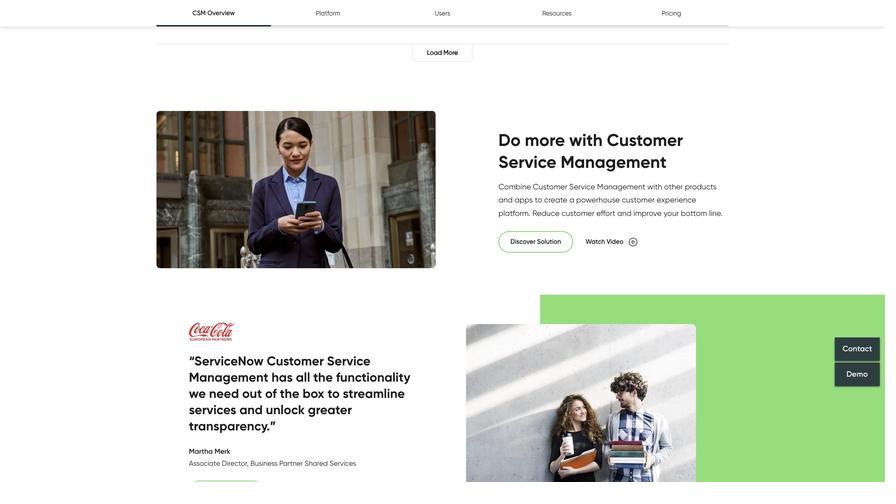Task type: locate. For each thing, give the bounding box(es) containing it.
2 vertical spatial service
[[327, 353, 371, 369]]

to right apps
[[535, 195, 543, 204]]

customer inside combine customer service management with other products and apps to create a powerhouse customer experience platform. reduce customer effort and improve your bottom line.
[[533, 182, 568, 191]]

combine customer service management with other products and apps to create a powerhouse customer experience platform. reduce customer effort and improve your bottom line.
[[499, 182, 723, 218]]

bottom
[[681, 208, 708, 218]]

the up box
[[313, 369, 333, 385]]

service inside "servicenow customer service management has all the functionality we need out of the box to streamline services and unlock greater transparency."
[[327, 353, 371, 369]]

director,
[[222, 459, 249, 468]]

and up platform.
[[499, 195, 513, 204]]

customer inside "servicenow customer service management has all the functionality we need out of the box to streamline services and unlock greater transparency."
[[267, 353, 324, 369]]

1 horizontal spatial service
[[499, 151, 557, 173]]

merk
[[215, 447, 231, 456]]

service for combine customer service management with other products and apps to create a powerhouse customer experience platform. reduce customer effort and improve your bottom line.
[[570, 182, 596, 191]]

of
[[265, 386, 277, 401]]

0 horizontal spatial and
[[240, 402, 263, 417]]

service up "a"
[[570, 182, 596, 191]]

1 vertical spatial to
[[328, 386, 340, 401]]

experience
[[657, 195, 697, 204]]

1 horizontal spatial with
[[648, 182, 663, 191]]

service up the combine
[[499, 151, 557, 173]]

customer
[[607, 129, 683, 151], [533, 182, 568, 191], [267, 353, 324, 369]]

2 horizontal spatial and
[[618, 208, 632, 218]]

unlock
[[266, 402, 305, 417]]

functionality
[[336, 369, 411, 385]]

1 vertical spatial customer
[[562, 208, 595, 218]]

2 vertical spatial and
[[240, 402, 263, 417]]

2 horizontal spatial service
[[570, 182, 596, 191]]

0 horizontal spatial customer
[[267, 353, 324, 369]]

management
[[561, 151, 667, 173], [597, 182, 646, 191], [189, 369, 269, 385]]

0 vertical spatial and
[[499, 195, 513, 204]]

0 vertical spatial to
[[535, 195, 543, 204]]

a
[[570, 195, 575, 204]]

0 vertical spatial the
[[313, 369, 333, 385]]

service inside combine customer service management with other products and apps to create a powerhouse customer experience platform. reduce customer effort and improve your bottom line.
[[570, 182, 596, 191]]

transparency."
[[189, 418, 276, 434]]

customer down "a"
[[562, 208, 595, 218]]

1 vertical spatial customer
[[533, 182, 568, 191]]

with
[[570, 129, 603, 151], [648, 182, 663, 191]]

management inside combine customer service management with other products and apps to create a powerhouse customer experience platform. reduce customer effort and improve your bottom line.
[[597, 182, 646, 191]]

1 vertical spatial and
[[618, 208, 632, 218]]

and down out
[[240, 402, 263, 417]]

the
[[313, 369, 333, 385], [280, 386, 300, 401]]

0 horizontal spatial service
[[327, 353, 371, 369]]

management inside "servicenow customer service management has all the functionality we need out of the box to streamline services and unlock greater transparency."
[[189, 369, 269, 385]]

contact
[[843, 344, 873, 354]]

0 vertical spatial customer
[[607, 129, 683, 151]]

1 horizontal spatial customer
[[533, 182, 568, 191]]

2 vertical spatial management
[[189, 369, 269, 385]]

1 horizontal spatial to
[[535, 195, 543, 204]]

2 horizontal spatial customer
[[607, 129, 683, 151]]

service up functionality
[[327, 353, 371, 369]]

2 vertical spatial customer
[[267, 353, 324, 369]]

and
[[499, 195, 513, 204], [618, 208, 632, 218], [240, 402, 263, 417]]

to inside combine customer service management with other products and apps to create a powerhouse customer experience platform. reduce customer effort and improve your bottom line.
[[535, 195, 543, 204]]

service for "servicenow customer service management has all the functionality we need out of the box to streamline services and unlock greater transparency."
[[327, 353, 371, 369]]

create
[[545, 195, 568, 204]]

1 vertical spatial management
[[597, 182, 646, 191]]

to up greater
[[328, 386, 340, 401]]

martha
[[189, 447, 213, 456]]

and right effort
[[618, 208, 632, 218]]

0 vertical spatial management
[[561, 151, 667, 173]]

services
[[189, 402, 236, 417]]

need
[[209, 386, 239, 401]]

0 horizontal spatial the
[[280, 386, 300, 401]]

reduce
[[533, 208, 560, 218]]

improve
[[634, 208, 662, 218]]

1 horizontal spatial the
[[313, 369, 333, 385]]

powerhouse
[[577, 195, 620, 204]]

customer
[[622, 195, 655, 204], [562, 208, 595, 218]]

customer up improve
[[622, 195, 655, 204]]

service
[[499, 151, 557, 173], [570, 182, 596, 191], [327, 353, 371, 369]]

0 horizontal spatial with
[[570, 129, 603, 151]]

1 horizontal spatial customer
[[622, 195, 655, 204]]

partner
[[279, 459, 303, 468]]

products
[[685, 182, 717, 191]]

0 vertical spatial with
[[570, 129, 603, 151]]

1 vertical spatial service
[[570, 182, 596, 191]]

customer inside do more with customer service management
[[607, 129, 683, 151]]

to
[[535, 195, 543, 204], [328, 386, 340, 401]]

0 vertical spatial service
[[499, 151, 557, 173]]

the up unlock
[[280, 386, 300, 401]]

"servicenow customer service management has all the functionality we need out of the box to streamline services and unlock greater transparency."
[[189, 353, 411, 434]]

1 horizontal spatial and
[[499, 195, 513, 204]]

1 vertical spatial with
[[648, 182, 663, 191]]

load more link
[[413, 44, 473, 62]]

0 horizontal spatial to
[[328, 386, 340, 401]]



Task type: vqa. For each thing, say whether or not it's contained in the screenshot.
Service to the middle
yes



Task type: describe. For each thing, give the bounding box(es) containing it.
do more with customer service management
[[499, 129, 683, 173]]

and inside "servicenow customer service management has all the functionality we need out of the box to streamline services and unlock greater transparency."
[[240, 402, 263, 417]]

apps
[[515, 195, 533, 204]]

do
[[499, 129, 521, 151]]

0 vertical spatial customer
[[622, 195, 655, 204]]

to inside "servicenow customer service management has all the functionality we need out of the box to streamline services and unlock greater transparency."
[[328, 386, 340, 401]]

customer for combine customer service management with other products and apps to create a powerhouse customer experience platform. reduce customer effort and improve your bottom line.
[[533, 182, 568, 191]]

effort
[[597, 208, 616, 218]]

line.
[[709, 208, 723, 218]]

greater
[[308, 402, 352, 417]]

platform.
[[499, 208, 531, 218]]

has
[[272, 369, 293, 385]]

0 horizontal spatial customer
[[562, 208, 595, 218]]

services
[[330, 459, 356, 468]]

management for "servicenow customer service management has all the functionality we need out of the box to streamline services and unlock greater transparency."
[[189, 369, 269, 385]]

with inside do more with customer service management
[[570, 129, 603, 151]]

service inside do more with customer service management
[[499, 151, 557, 173]]

load
[[427, 49, 442, 56]]

martha merk associate director, business partner shared services
[[189, 447, 356, 468]]

all
[[296, 369, 310, 385]]

other
[[665, 182, 683, 191]]

management for combine customer service management with other products and apps to create a powerhouse customer experience platform. reduce customer effort and improve your bottom line.
[[597, 182, 646, 191]]

contact link
[[835, 338, 880, 361]]

more
[[525, 129, 565, 151]]

management inside do more with customer service management
[[561, 151, 667, 173]]

your
[[664, 208, 679, 218]]

demo link
[[835, 363, 880, 386]]

customer for "servicenow customer service management has all the functionality we need out of the box to streamline services and unlock greater transparency."
[[267, 353, 324, 369]]

box
[[303, 386, 325, 401]]

streamline
[[343, 386, 405, 401]]

shared
[[305, 459, 328, 468]]

we
[[189, 386, 206, 401]]

load more
[[427, 49, 458, 56]]

with inside combine customer service management with other products and apps to create a powerhouse customer experience platform. reduce customer effort and improve your bottom line.
[[648, 182, 663, 191]]

"servicenow
[[189, 353, 264, 369]]

demo
[[847, 369, 868, 379]]

out
[[242, 386, 262, 401]]

more
[[444, 49, 458, 56]]

associate
[[189, 459, 220, 468]]

combine
[[499, 182, 531, 191]]

1 vertical spatial the
[[280, 386, 300, 401]]

business
[[251, 459, 278, 468]]



